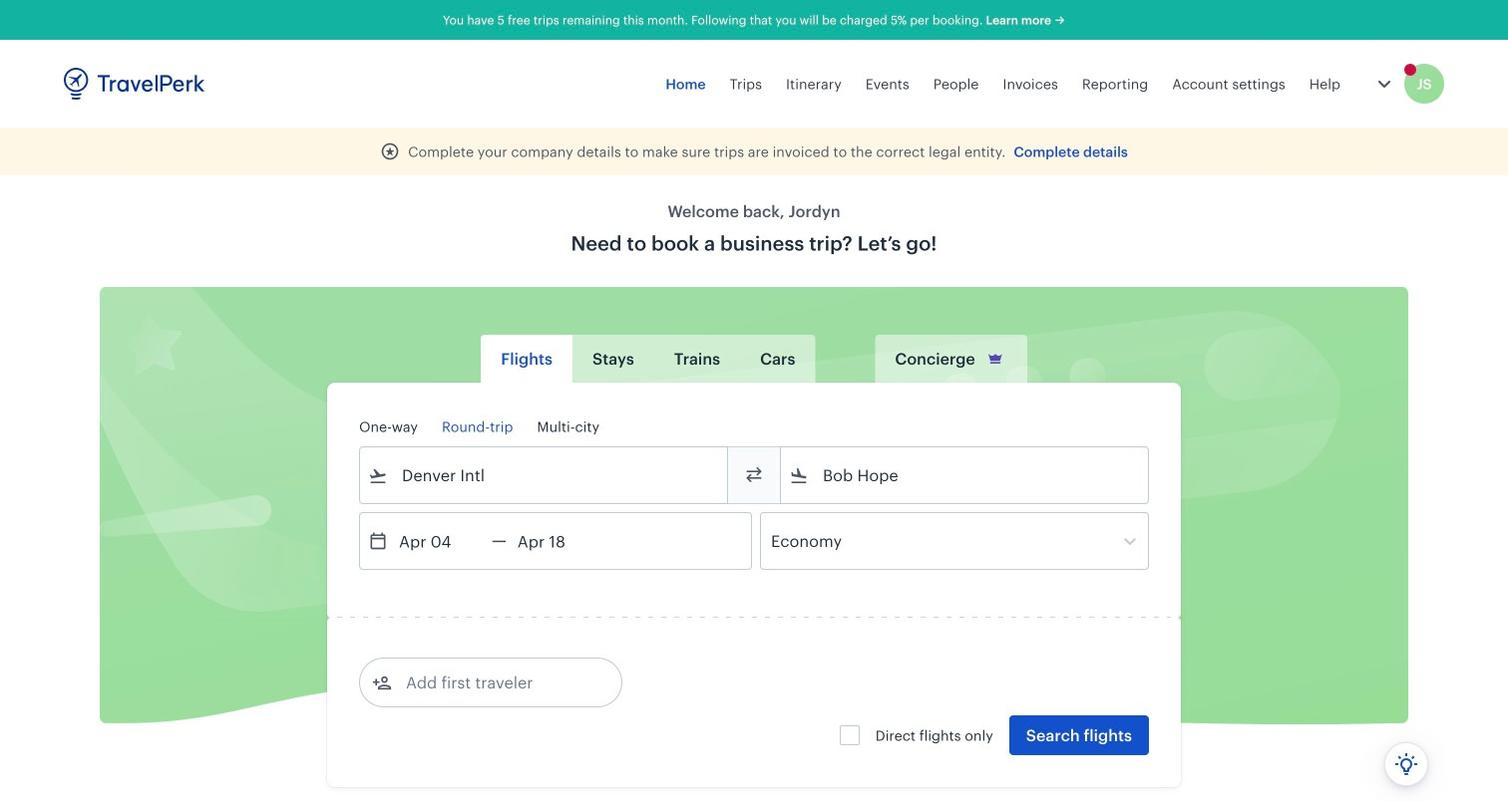 Task type: describe. For each thing, give the bounding box(es) containing it.
To search field
[[809, 460, 1122, 492]]



Task type: locate. For each thing, give the bounding box(es) containing it.
From search field
[[388, 460, 701, 492]]

Return text field
[[507, 514, 610, 570]]

Add first traveler search field
[[392, 667, 599, 699]]

Depart text field
[[388, 514, 492, 570]]



